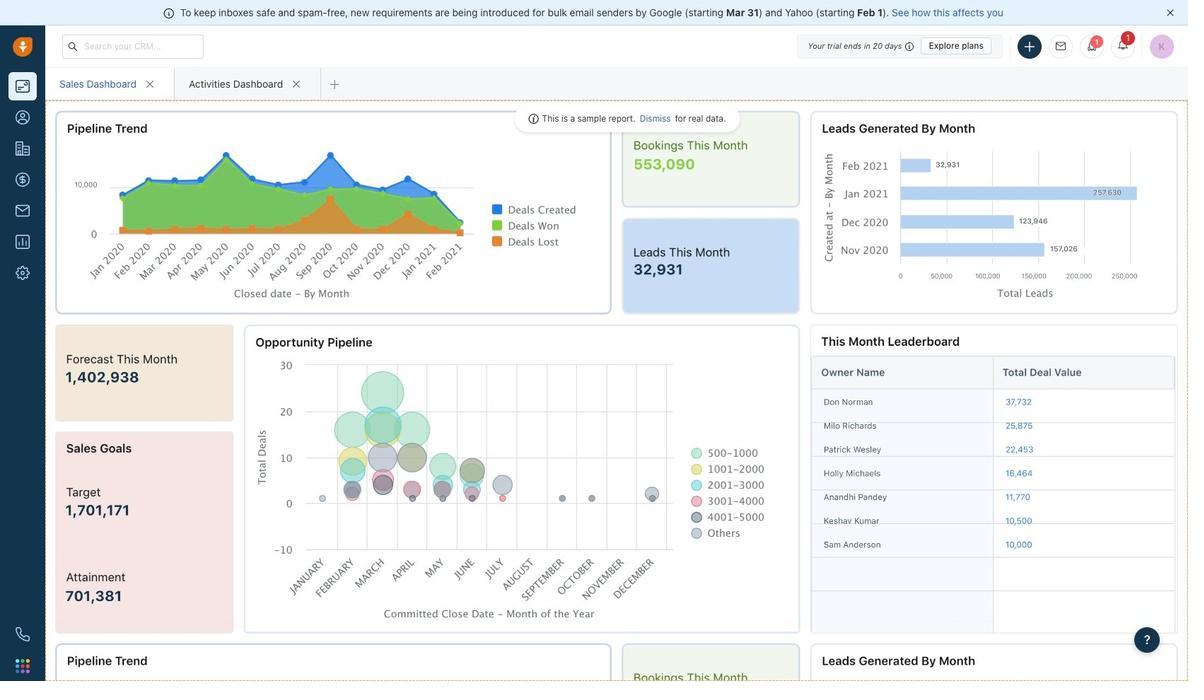 Task type: locate. For each thing, give the bounding box(es) containing it.
Search your CRM... text field
[[62, 34, 204, 58]]

freshworks switcher image
[[16, 659, 30, 673]]

close image
[[1167, 9, 1175, 16]]

phone image
[[16, 628, 30, 642]]



Task type: vqa. For each thing, say whether or not it's contained in the screenshot.
Search field
no



Task type: describe. For each thing, give the bounding box(es) containing it.
phone element
[[8, 621, 37, 649]]

send email image
[[1056, 42, 1066, 51]]



